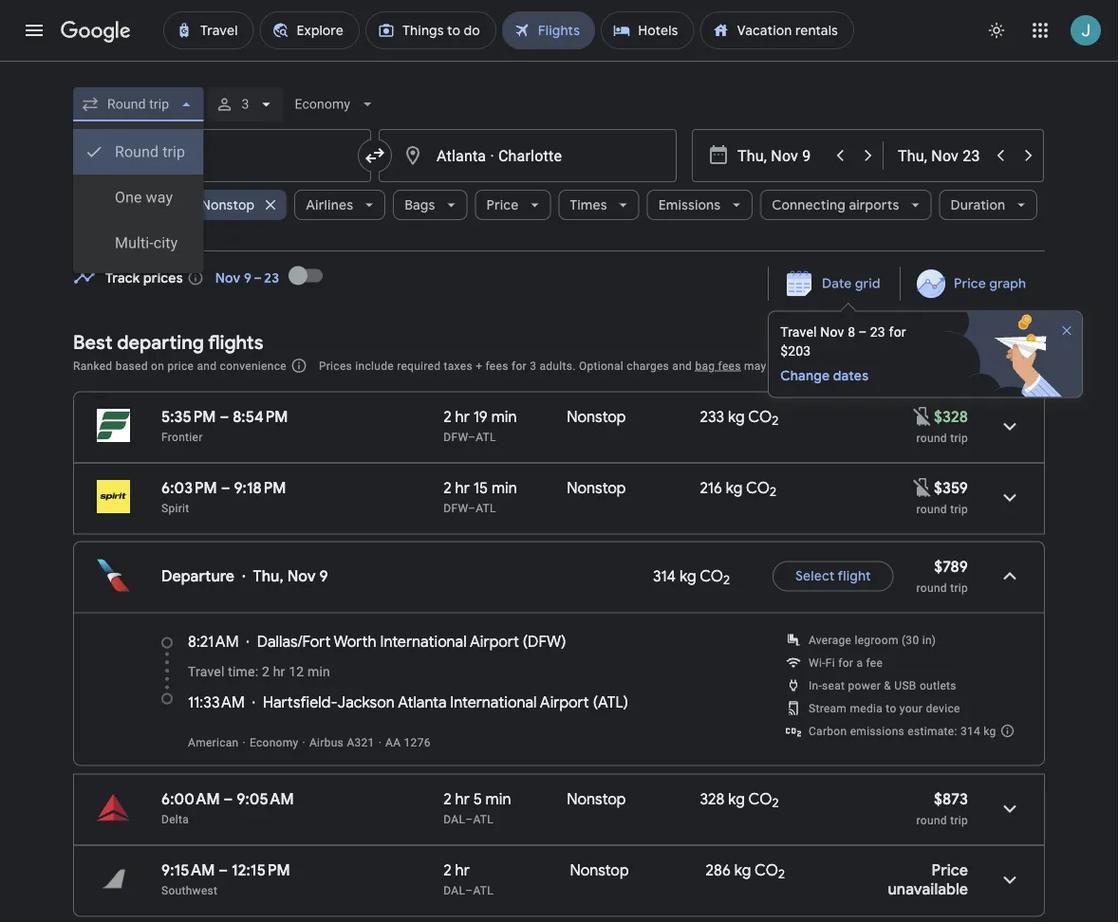 Task type: describe. For each thing, give the bounding box(es) containing it.
8 – 23
[[848, 325, 886, 340]]

track
[[105, 270, 140, 287]]

date grid button
[[773, 267, 896, 301]]

nonstop for 2 hr
[[570, 861, 629, 881]]

flight details. leaves dallas love field airport at 9:15 am on thursday, november 9 and arrives at hartsfield-jackson atlanta international airport at 12:15 pm on thursday, november 9. image
[[987, 858, 1033, 903]]

all filters (1)
[[109, 197, 183, 214]]

connecting
[[772, 197, 845, 214]]

dal inside 2 hr dal – atl
[[444, 884, 465, 898]]

round trip for $328
[[917, 432, 968, 445]]

date grid
[[822, 275, 881, 292]]

nov for thu, nov 9
[[287, 567, 316, 586]]

atl for 2 hr 5 min dal – atl
[[473, 813, 494, 827]]

1 vertical spatial )
[[623, 693, 628, 713]]

total duration 2 hr 19 min. element
[[444, 407, 567, 430]]

price for price
[[486, 197, 518, 214]]

2 hr 5 min dal – atl
[[444, 790, 511, 827]]

0 vertical spatial international
[[380, 632, 467, 652]]

a321
[[347, 736, 375, 750]]

by:
[[996, 357, 1015, 374]]

all
[[109, 197, 125, 214]]

6:03 pm
[[161, 479, 217, 498]]

3 button
[[207, 82, 283, 127]]

nonstop flight. element for 2 hr
[[570, 861, 629, 883]]

11:33 am
[[188, 693, 245, 713]]

travel nov 8 – 23 for $203 change dates
[[781, 325, 907, 385]]

1276
[[404, 736, 431, 750]]

this price for this flight doesn't include overhead bin access. if you need a carry-on bag, use the bags filter to update prices. image for $328
[[912, 405, 934, 428]]

legroom
[[855, 634, 899, 647]]

airlines button
[[294, 182, 385, 228]]

hartsfield-
[[263, 693, 338, 713]]

dfw for 2 hr 15 min
[[444, 502, 468, 515]]

Departure time: 8:21 AM. text field
[[188, 632, 239, 652]]

hr left 12
[[273, 665, 285, 680]]

passenger assistance button
[[804, 359, 921, 373]]

min for 2 hr 5 min
[[486, 790, 511, 809]]

usb
[[895, 679, 917, 693]]

southwest
[[161, 884, 218, 898]]

required
[[397, 359, 441, 373]]

flight
[[838, 568, 871, 585]]

bags button
[[393, 182, 467, 228]]

flight details. leaves dallas love field airport at 6:00 am on thursday, november 9 and arrives at hartsfield-jackson atlanta international airport at 9:05 am on thursday, november 9. image
[[987, 787, 1033, 832]]

dallas/fort worth international airport ( dfw )
[[257, 632, 566, 652]]

flight details. leaves dallas/fort worth international airport at 6:03 pm on thursday, november 9 and arrives at hartsfield-jackson atlanta international airport at 9:18 pm on thursday, november 9. image
[[987, 475, 1033, 521]]

9:18 pm
[[234, 479, 286, 498]]

Arrival time: 9:18 PM. text field
[[234, 479, 286, 498]]

3 inside best departing flights main content
[[530, 359, 537, 373]]

loading results progress bar
[[0, 61, 1118, 65]]

adults.
[[540, 359, 576, 373]]

jackson
[[338, 693, 395, 713]]

nonstop for 2 hr 5 min
[[567, 790, 626, 809]]

0 horizontal spatial for
[[512, 359, 527, 373]]

328
[[700, 790, 725, 809]]

2 trip from the top
[[951, 503, 968, 516]]

328 US dollars text field
[[934, 407, 968, 427]]

– inside 5:35 pm – 8:54 pm frontier
[[220, 407, 229, 427]]

min for 2 hr 19 min
[[492, 407, 517, 427]]

0 horizontal spatial (
[[523, 632, 528, 652]]

times button
[[558, 182, 639, 228]]

best
[[73, 330, 113, 355]]

aa
[[386, 736, 401, 750]]

2 inside 2 hr 5 min dal – atl
[[444, 790, 452, 809]]

airlines
[[305, 197, 353, 214]]

$328
[[934, 407, 968, 427]]

learn more about tracked prices image
[[187, 270, 204, 287]]

travel for min
[[188, 665, 225, 680]]

2 inside 2 hr 19 min dfw – atl
[[444, 407, 452, 427]]

$873 round trip
[[917, 790, 968, 827]]

price button
[[475, 182, 551, 228]]

nov for travel nov 8 – 23 for $203 change dates
[[821, 325, 845, 340]]

– inside 9:15 am – 12:15 pm southwest
[[219, 861, 228, 881]]

atlanta inside best departing flights main content
[[398, 693, 447, 713]]

Departure time: 9:15 AM. text field
[[161, 861, 215, 881]]

atlanta · charlotte
[[437, 147, 562, 165]]

duration button
[[939, 182, 1037, 228]]

best departing flights main content
[[73, 253, 1103, 923]]

prices include required taxes + fees for 3 adults. optional charges and bag fees may apply. passenger assistance
[[319, 359, 921, 373]]

estimate:
[[908, 725, 958, 738]]

stream
[[809, 702, 847, 715]]

1 and from the left
[[197, 359, 217, 373]]

connecting airports
[[772, 197, 899, 214]]

$789
[[934, 557, 968, 577]]

select
[[796, 568, 835, 585]]

Arrival time: 12:15 PM. text field
[[232, 861, 290, 881]]

trip inside $873 round trip
[[951, 814, 968, 827]]

Departure time: 5:35 PM. text field
[[161, 407, 216, 427]]

2 hr 19 min dfw – atl
[[444, 407, 517, 444]]

min right 12
[[308, 665, 330, 680]]

nonstop for 2 hr 19 min
[[567, 407, 626, 427]]

select your ticket type. list box
[[73, 122, 203, 273]]

5
[[473, 790, 482, 809]]

(30
[[902, 634, 920, 647]]

sort by: button
[[958, 348, 1045, 383]]

hr for 2 hr
[[455, 861, 470, 881]]

dfw for 2 hr 19 min
[[444, 431, 468, 444]]

economy
[[250, 736, 299, 750]]

round inside $873 round trip
[[917, 814, 947, 827]]

leaves dallas/fort worth international airport at 6:03 pm on thursday, november 9 and arrives at hartsfield-jackson atlanta international airport at 9:18 pm on thursday, november 9. element
[[161, 479, 286, 498]]

233 kg co 2
[[700, 407, 779, 429]]

hr for 2 hr 5 min
[[455, 790, 470, 809]]

flight details. leaves dallas/fort worth international airport at 5:35 pm on thursday, november 9 and arrives at hartsfield-jackson atlanta international airport at 8:54 pm on thursday, november 9. image
[[987, 404, 1033, 450]]

nonstop inside nonstop popup button
[[201, 197, 254, 214]]

charges
[[627, 359, 669, 373]]

for inside travel nov 8 – 23 for $203 change dates
[[889, 325, 907, 340]]

departing
[[117, 330, 204, 355]]

9 – 23
[[244, 270, 279, 287]]

atl for 2 hr 15 min dfw – atl
[[476, 502, 496, 515]]

– inside 2 hr dal – atl
[[465, 884, 473, 898]]

main menu image
[[23, 19, 46, 42]]

price unavailable
[[888, 861, 968, 900]]

2 round from the top
[[917, 503, 947, 516]]

departure
[[161, 567, 235, 586]]

(1)
[[168, 197, 183, 214]]

9
[[319, 567, 328, 586]]

price for price unavailable
[[932, 861, 968, 881]]

789 US dollars text field
[[934, 557, 968, 577]]

2 inside 2 hr dal – atl
[[444, 861, 452, 881]]

1 round from the top
[[917, 432, 947, 445]]

2 and from the left
[[673, 359, 692, 373]]

314 inside 314 kg co 2
[[653, 567, 676, 586]]

delta
[[161, 813, 189, 827]]

include
[[355, 359, 394, 373]]

19
[[473, 407, 488, 427]]

airbus a321
[[309, 736, 375, 750]]

2 inside 2 hr 15 min dfw – atl
[[444, 479, 452, 498]]

0 vertical spatial nov
[[215, 270, 241, 287]]

american
[[188, 736, 239, 750]]

8:54 pm
[[233, 407, 288, 427]]

time:
[[228, 665, 258, 680]]

hr for 2 hr 15 min
[[455, 479, 470, 498]]

emissions button
[[647, 182, 753, 228]]

on
[[151, 359, 164, 373]]

$789 round trip
[[917, 557, 968, 595]]

worth
[[334, 632, 377, 652]]

kg for 233
[[728, 407, 745, 427]]

Arrival time: 11:33 AM. text field
[[188, 693, 245, 713]]

3 option from the top
[[73, 220, 203, 266]]

fee
[[866, 657, 883, 670]]

359 US dollars text field
[[934, 479, 968, 498]]

2 right time:
[[262, 665, 270, 680]]

nonstop for 2 hr 15 min
[[567, 479, 626, 498]]

– inside 2 hr 5 min dal – atl
[[465, 813, 473, 827]]

Departure time: 6:03 PM. text field
[[161, 479, 217, 498]]

to
[[886, 702, 897, 715]]

– inside 2 hr 19 min dfw – atl
[[468, 431, 476, 444]]

total duration 2 hr 5 min. element
[[444, 790, 567, 812]]

emissions
[[658, 197, 720, 214]]

average
[[809, 634, 852, 647]]

co for 233
[[748, 407, 772, 427]]

average legroom (30 in)
[[809, 634, 936, 647]]

9:15 am
[[161, 861, 215, 881]]

0 horizontal spatial airport
[[470, 632, 519, 652]]

nonstop flight. element for 2 hr 15 min
[[567, 479, 626, 501]]

873 US dollars text field
[[934, 790, 968, 809]]

1 trip from the top
[[951, 432, 968, 445]]

0 vertical spatial atlanta
[[437, 147, 486, 165]]

min for 2 hr 15 min
[[492, 479, 517, 498]]



Task type: vqa. For each thing, say whether or not it's contained in the screenshot.
AGED in the left bottom of the page
no



Task type: locate. For each thing, give the bounding box(es) containing it.
dates
[[833, 368, 869, 385]]

0 horizontal spatial travel
[[188, 665, 225, 680]]

hr left 19 at top
[[455, 407, 470, 427]]

2 vertical spatial dfw
[[528, 632, 561, 652]]

based
[[116, 359, 148, 373]]

co right the 216
[[746, 479, 770, 498]]

date
[[822, 275, 852, 292]]

airport
[[470, 632, 519, 652], [540, 693, 589, 713]]

duration
[[950, 197, 1005, 214]]

328 kg co 2
[[700, 790, 779, 812]]

for
[[889, 325, 907, 340], [512, 359, 527, 373], [839, 657, 854, 670]]

286
[[706, 861, 731, 881]]

1 horizontal spatial 314
[[961, 725, 981, 738]]

1 vertical spatial airport
[[540, 693, 589, 713]]

none search field containing atlanta
[[73, 82, 1045, 273]]

nonstop button
[[189, 182, 286, 228]]

co for 328
[[749, 790, 772, 809]]

None field
[[73, 87, 203, 122], [287, 87, 385, 122], [73, 87, 203, 122], [287, 87, 385, 122]]

hr inside 2 hr 5 min dal – atl
[[455, 790, 470, 809]]

dfw inside 2 hr 19 min dfw – atl
[[444, 431, 468, 444]]

dal down total duration 2 hr. element in the bottom of the page
[[444, 884, 465, 898]]

kg for 216
[[726, 479, 743, 498]]

change
[[781, 368, 830, 385]]

1 vertical spatial nov
[[821, 325, 845, 340]]

1 horizontal spatial nov
[[287, 567, 316, 586]]

Arrival time: 9:05 AM. text field
[[237, 790, 294, 809]]

5:35 pm – 8:54 pm frontier
[[161, 407, 288, 444]]

kg inside 328 kg co 2
[[729, 790, 745, 809]]

0 vertical spatial dfw
[[444, 431, 468, 444]]

2 down 2 hr 5 min dal – atl in the bottom left of the page
[[444, 861, 452, 881]]

dallas/fort
[[257, 632, 331, 652]]

3
[[241, 96, 249, 112], [530, 359, 537, 373]]

co inside '233 kg co 2'
[[748, 407, 772, 427]]

0 horizontal spatial 3
[[241, 96, 249, 112]]

round inside $789 round trip
[[917, 582, 947, 595]]

trip inside $789 round trip
[[951, 582, 968, 595]]

$359
[[934, 479, 968, 498]]

2 vertical spatial nov
[[287, 567, 316, 586]]

grid
[[855, 275, 881, 292]]

2 inside 328 kg co 2
[[772, 796, 779, 812]]

dfw inside 2 hr 15 min dfw – atl
[[444, 502, 468, 515]]

price inside popup button
[[486, 197, 518, 214]]

4 trip from the top
[[951, 814, 968, 827]]

0 vertical spatial 3
[[241, 96, 249, 112]]

1 vertical spatial 3
[[530, 359, 537, 373]]

2 hr 15 min dfw – atl
[[444, 479, 517, 515]]

3 trip from the top
[[951, 582, 968, 595]]

Departure time: 6:00 AM. text field
[[161, 790, 220, 809]]

12:15 pm
[[232, 861, 290, 881]]

round trip for $359
[[917, 503, 968, 516]]

price left the flight details. leaves dallas love field airport at 9:15 am on thursday, november 9 and arrives at hartsfield-jackson atlanta international airport at 12:15 pm on thursday, november 9. image at the right bottom of page
[[932, 861, 968, 881]]

– down total duration 2 hr. element in the bottom of the page
[[465, 884, 473, 898]]

– right 9:15 am text box
[[219, 861, 228, 881]]

0 horizontal spatial and
[[197, 359, 217, 373]]

atl inside 2 hr dal – atl
[[473, 884, 494, 898]]

1 horizontal spatial (
[[593, 693, 598, 713]]

hr inside 2 hr 19 min dfw – atl
[[455, 407, 470, 427]]

kg inside 314 kg co 2
[[680, 567, 697, 586]]

6:00 am – 9:05 am delta
[[161, 790, 294, 827]]

dal down total duration 2 hr 5 min. element
[[444, 813, 465, 827]]

0 vertical spatial dal
[[444, 813, 465, 827]]

hr inside 2 hr 15 min dfw – atl
[[455, 479, 470, 498]]

nonstop flight. element
[[567, 407, 626, 430], [567, 479, 626, 501], [567, 790, 626, 812], [570, 861, 629, 883]]

price left graph
[[954, 275, 986, 292]]

fees
[[486, 359, 509, 373], [718, 359, 741, 373]]

hr for 2 hr 19 min
[[455, 407, 470, 427]]

1 vertical spatial (
[[593, 693, 598, 713]]

2 this price for this flight doesn't include overhead bin access. if you need a carry-on bag, use the bags filter to update prices. image from the top
[[912, 476, 934, 499]]

nonstop flight. element for 2 hr 5 min
[[567, 790, 626, 812]]

1 horizontal spatial )
[[623, 693, 628, 713]]

1 vertical spatial atlanta
[[398, 693, 447, 713]]

min inside 2 hr 15 min dfw – atl
[[492, 479, 517, 498]]

bags
[[404, 197, 435, 214]]

2 hr dal – atl
[[444, 861, 494, 898]]

round down the $873 text field
[[917, 814, 947, 827]]

·
[[490, 147, 495, 165]]

(
[[523, 632, 528, 652], [593, 693, 598, 713]]

1 horizontal spatial and
[[673, 359, 692, 373]]

co for 216
[[746, 479, 770, 498]]

round down $328
[[917, 432, 947, 445]]

&
[[884, 679, 892, 693]]

taxes
[[444, 359, 473, 373]]

travel up $203
[[781, 325, 817, 340]]

hr inside 2 hr dal – atl
[[455, 861, 470, 881]]

ranked based on price and convenience
[[73, 359, 287, 373]]

– down total duration 2 hr 5 min. element
[[465, 813, 473, 827]]

airbus
[[309, 736, 344, 750]]

carbon emissions estimate: 314 kg
[[809, 725, 997, 738]]

None search field
[[73, 82, 1045, 273]]

atl for 2 hr 19 min dfw – atl
[[476, 431, 496, 444]]

1 vertical spatial dal
[[444, 884, 465, 898]]

nov right learn more about tracked prices icon
[[215, 270, 241, 287]]

co inside 216 kg co 2
[[746, 479, 770, 498]]

round down $359
[[917, 503, 947, 516]]

change appearance image
[[974, 8, 1020, 53]]

min inside 2 hr 19 min dfw – atl
[[492, 407, 517, 427]]

0 horizontal spatial )
[[561, 632, 566, 652]]

round trip down $328
[[917, 432, 968, 445]]

find the best price region
[[73, 253, 1103, 398]]

1 option from the top
[[73, 129, 203, 175]]

price for price graph
[[954, 275, 986, 292]]

co inside 328 kg co 2
[[749, 790, 772, 809]]

bag
[[695, 359, 715, 373]]

0 vertical spatial )
[[561, 632, 566, 652]]

0 vertical spatial round trip
[[917, 432, 968, 445]]

+
[[476, 359, 483, 373]]

9:15 am – 12:15 pm southwest
[[161, 861, 290, 898]]

min right 5
[[486, 790, 511, 809]]

flights
[[208, 330, 264, 355]]

2 horizontal spatial for
[[889, 325, 907, 340]]

1 vertical spatial price
[[954, 275, 986, 292]]

price graph button
[[905, 267, 1042, 301]]

2 dal from the top
[[444, 884, 465, 898]]

2 left 15 on the bottom
[[444, 479, 452, 498]]

carbon
[[809, 725, 847, 738]]

learn more about ranking image
[[290, 357, 308, 375]]

2 right "328" on the bottom of the page
[[772, 796, 779, 812]]

in-seat power & usb outlets
[[809, 679, 957, 693]]

graph
[[989, 275, 1026, 292]]

times
[[570, 197, 607, 214]]

1 vertical spatial 314
[[961, 725, 981, 738]]

0 vertical spatial for
[[889, 325, 907, 340]]

aa 1276
[[386, 736, 431, 750]]

for right 8 – 23
[[889, 325, 907, 340]]

0 vertical spatial 314
[[653, 567, 676, 586]]

dal
[[444, 813, 465, 827], [444, 884, 465, 898]]

kg for 286
[[735, 861, 752, 881]]

co for 314
[[700, 567, 724, 586]]

nov up 'passenger'
[[821, 325, 845, 340]]

total duration 2 hr. element
[[444, 861, 570, 883]]

2 inside '233 kg co 2'
[[772, 413, 779, 429]]

price inside the price unavailable
[[932, 861, 968, 881]]

hr left 5
[[455, 790, 470, 809]]

price
[[167, 359, 194, 373]]

price inside button
[[954, 275, 986, 292]]

dal inside 2 hr 5 min dal – atl
[[444, 813, 465, 827]]

atlanta up 1276
[[398, 693, 447, 713]]

1 vertical spatial round trip
[[917, 503, 968, 516]]

device
[[926, 702, 961, 715]]

spirit
[[161, 502, 189, 515]]

change dates button
[[781, 367, 911, 386]]

this price for this flight doesn't include overhead bin access. if you need a carry-on bag, use the bags filter to update prices. image
[[912, 405, 934, 428], [912, 476, 934, 499]]

2 right 286
[[779, 867, 785, 883]]

Departure text field
[[738, 130, 825, 181]]

fees right +
[[486, 359, 509, 373]]

0 vertical spatial this price for this flight doesn't include overhead bin access. if you need a carry-on bag, use the bags filter to update prices. image
[[912, 405, 934, 428]]

0 vertical spatial airport
[[470, 632, 519, 652]]

1 horizontal spatial travel
[[781, 325, 817, 340]]

nov 9 – 23
[[215, 270, 279, 287]]

leaves dallas love field airport at 6:00 am on thursday, november 9 and arrives at hartsfield-jackson atlanta international airport at 9:05 am on thursday, november 9. element
[[161, 790, 294, 809]]

atl inside 2 hr 19 min dfw – atl
[[476, 431, 496, 444]]

price down atlanta · charlotte
[[486, 197, 518, 214]]

6:03 pm – 9:18 pm spirit
[[161, 479, 286, 515]]

round trip down $359
[[917, 503, 968, 516]]

2 option from the top
[[73, 175, 203, 220]]

fees right bag
[[718, 359, 741, 373]]

–
[[220, 407, 229, 427], [468, 431, 476, 444], [221, 479, 230, 498], [468, 502, 476, 515], [224, 790, 233, 809], [465, 813, 473, 827], [219, 861, 228, 881], [465, 884, 473, 898]]

co inside 286 kg co 2
[[755, 861, 779, 881]]

all filters (1) button
[[73, 190, 198, 220]]

1 round trip from the top
[[917, 432, 968, 445]]

2 inside 286 kg co 2
[[779, 867, 785, 883]]

1 vertical spatial international
[[450, 693, 537, 713]]

airports
[[849, 197, 899, 214]]

travel down departure time: 8:21 am. text box
[[188, 665, 225, 680]]

0 horizontal spatial nov
[[215, 270, 241, 287]]

1 this price for this flight doesn't include overhead bin access. if you need a carry-on bag, use the bags filter to update prices. image from the top
[[912, 405, 934, 428]]

for left the a
[[839, 657, 854, 670]]

this price for this flight doesn't include overhead bin access. if you need a carry-on bag, use the bags filter to update prices. image for $359
[[912, 476, 934, 499]]

216
[[700, 479, 723, 498]]

trip down $359
[[951, 503, 968, 516]]

1 horizontal spatial fees
[[718, 359, 741, 373]]

– inside 6:00 am – 9:05 am delta
[[224, 790, 233, 809]]

2 round trip from the top
[[917, 503, 968, 516]]

0 horizontal spatial 314
[[653, 567, 676, 586]]

0 vertical spatial (
[[523, 632, 528, 652]]

dfw
[[444, 431, 468, 444], [444, 502, 468, 515], [528, 632, 561, 652]]

apply.
[[770, 359, 801, 373]]

min right 19 at top
[[492, 407, 517, 427]]

1 vertical spatial dfw
[[444, 502, 468, 515]]

total duration 2 hr 15 min. element
[[444, 479, 567, 501]]

carbon emissions estimate: 314 kilograms element
[[809, 725, 997, 738]]

media
[[850, 702, 883, 715]]

$873
[[934, 790, 968, 809]]

passenger
[[804, 359, 860, 373]]

and left bag
[[673, 359, 692, 373]]

1 fees from the left
[[486, 359, 509, 373]]

kg inside '233 kg co 2'
[[728, 407, 745, 427]]

– inside 6:03 pm – 9:18 pm spirit
[[221, 479, 230, 498]]

filters
[[128, 197, 165, 214]]

1 vertical spatial for
[[512, 359, 527, 373]]

1 horizontal spatial airport
[[540, 693, 589, 713]]

kg for 328
[[729, 790, 745, 809]]

co for 286
[[755, 861, 779, 881]]

trip down $328
[[951, 432, 968, 445]]

0 horizontal spatial fees
[[486, 359, 509, 373]]

8:21 am
[[188, 632, 239, 652]]

swap origin and destination. image
[[364, 144, 386, 167]]

co right 286
[[755, 861, 779, 881]]

2 left 5
[[444, 790, 452, 809]]

2 right the 216
[[770, 484, 777, 501]]

charlotte
[[498, 147, 562, 165]]

travel for change
[[781, 325, 817, 340]]

2 vertical spatial price
[[932, 861, 968, 881]]

select flight button
[[773, 554, 894, 600]]

nov left 9
[[287, 567, 316, 586]]

Return text field
[[898, 130, 986, 181]]

kg inside 286 kg co 2
[[735, 861, 752, 881]]

co down the 216
[[700, 567, 724, 586]]

co right "328" on the bottom of the page
[[749, 790, 772, 809]]

2 inside 216 kg co 2
[[770, 484, 777, 501]]

– inside 2 hr 15 min dfw – atl
[[468, 502, 476, 515]]

for left adults.
[[512, 359, 527, 373]]

co
[[748, 407, 772, 427], [746, 479, 770, 498], [700, 567, 724, 586], [749, 790, 772, 809], [755, 861, 779, 881]]

4 round from the top
[[917, 814, 947, 827]]

– down 15 on the bottom
[[468, 502, 476, 515]]

None text field
[[379, 129, 677, 182]]

286 kg co 2
[[706, 861, 785, 883]]

1 vertical spatial this price for this flight doesn't include overhead bin access. if you need a carry-on bag, use the bags filter to update prices. image
[[912, 476, 934, 499]]

Arrival time: 8:54 PM. text field
[[233, 407, 288, 427]]

a
[[857, 657, 863, 670]]

co right 233 in the right of the page
[[748, 407, 772, 427]]

trip down 789 us dollars text field
[[951, 582, 968, 595]]

1 dal from the top
[[444, 813, 465, 827]]

2 fees from the left
[[718, 359, 741, 373]]

kg inside 216 kg co 2
[[726, 479, 743, 498]]

– down 19 at top
[[468, 431, 476, 444]]

– left 9:18 pm
[[221, 479, 230, 498]]

prices
[[319, 359, 352, 373]]

2 inside 314 kg co 2
[[724, 573, 730, 589]]

min inside 2 hr 5 min dal – atl
[[486, 790, 511, 809]]

216 kg co 2
[[700, 479, 777, 501]]

hr down 2 hr 5 min dal – atl in the bottom left of the page
[[455, 861, 470, 881]]

1 horizontal spatial 3
[[530, 359, 537, 373]]

None text field
[[73, 129, 371, 182]]

outlets
[[920, 679, 957, 693]]

travel inside travel nov 8 – 23 for $203 change dates
[[781, 325, 817, 340]]

3 round from the top
[[917, 582, 947, 595]]

1 horizontal spatial for
[[839, 657, 854, 670]]

leaves dallas/fort worth international airport at 5:35 pm on thursday, november 9 and arrives at hartsfield-jackson atlanta international airport at 8:54 pm on thursday, november 9. element
[[161, 407, 288, 427]]

unavailable
[[888, 880, 968, 900]]

5:35 pm
[[161, 407, 216, 427]]

2
[[444, 407, 452, 427], [772, 413, 779, 429], [444, 479, 452, 498], [770, 484, 777, 501], [724, 573, 730, 589], [262, 665, 270, 680], [444, 790, 452, 809], [772, 796, 779, 812], [444, 861, 452, 881], [779, 867, 785, 883]]

2 left 19 at top
[[444, 407, 452, 427]]

best departing flights
[[73, 330, 264, 355]]

co inside 314 kg co 2
[[700, 567, 724, 586]]

0 vertical spatial travel
[[781, 325, 817, 340]]

hr left 15 on the bottom
[[455, 479, 470, 498]]

2 horizontal spatial nov
[[821, 325, 845, 340]]

in-
[[809, 679, 822, 693]]

2 vertical spatial for
[[839, 657, 854, 670]]

0 vertical spatial price
[[486, 197, 518, 214]]

3 inside 3 popup button
[[241, 96, 249, 112]]

atl inside 2 hr 5 min dal – atl
[[473, 813, 494, 827]]

trip down the $873 text field
[[951, 814, 968, 827]]

kg for 314
[[680, 567, 697, 586]]

min right 15 on the bottom
[[492, 479, 517, 498]]

1 vertical spatial travel
[[188, 665, 225, 680]]

sort by:
[[966, 357, 1015, 374]]

close image
[[1060, 323, 1075, 338]]

233
[[700, 407, 725, 427]]

2 left select
[[724, 573, 730, 589]]

atlanta left ·
[[437, 147, 486, 165]]

connecting airports button
[[760, 182, 931, 228]]

nov
[[215, 270, 241, 287], [821, 325, 845, 340], [287, 567, 316, 586]]

atl for hartsfield-jackson atlanta international airport ( atl )
[[598, 693, 623, 713]]

and right the price at the left of page
[[197, 359, 217, 373]]

atl inside 2 hr 15 min dfw – atl
[[476, 502, 496, 515]]

6:00 am
[[161, 790, 220, 809]]

leaves dallas love field airport at 9:15 am on thursday, november 9 and arrives at hartsfield-jackson atlanta international airport at 12:15 pm on thursday, november 9. element
[[161, 861, 290, 881]]

2 down apply. at top
[[772, 413, 779, 429]]

hartsfield-jackson atlanta international airport ( atl )
[[263, 693, 628, 713]]

option
[[73, 129, 203, 175], [73, 175, 203, 220], [73, 220, 203, 266]]

round down $789
[[917, 582, 947, 595]]

– right 5:35 pm
[[220, 407, 229, 427]]

nov inside travel nov 8 – 23 for $203 change dates
[[821, 325, 845, 340]]

nonstop flight. element for 2 hr 19 min
[[567, 407, 626, 430]]

optional
[[579, 359, 624, 373]]

prices
[[143, 270, 183, 287]]

– left 9:05 am text field
[[224, 790, 233, 809]]

)
[[561, 632, 566, 652], [623, 693, 628, 713]]

nonstop
[[201, 197, 254, 214], [567, 407, 626, 427], [567, 479, 626, 498], [567, 790, 626, 809], [570, 861, 629, 881]]

12
[[289, 665, 304, 680]]

 image
[[378, 736, 382, 750]]



